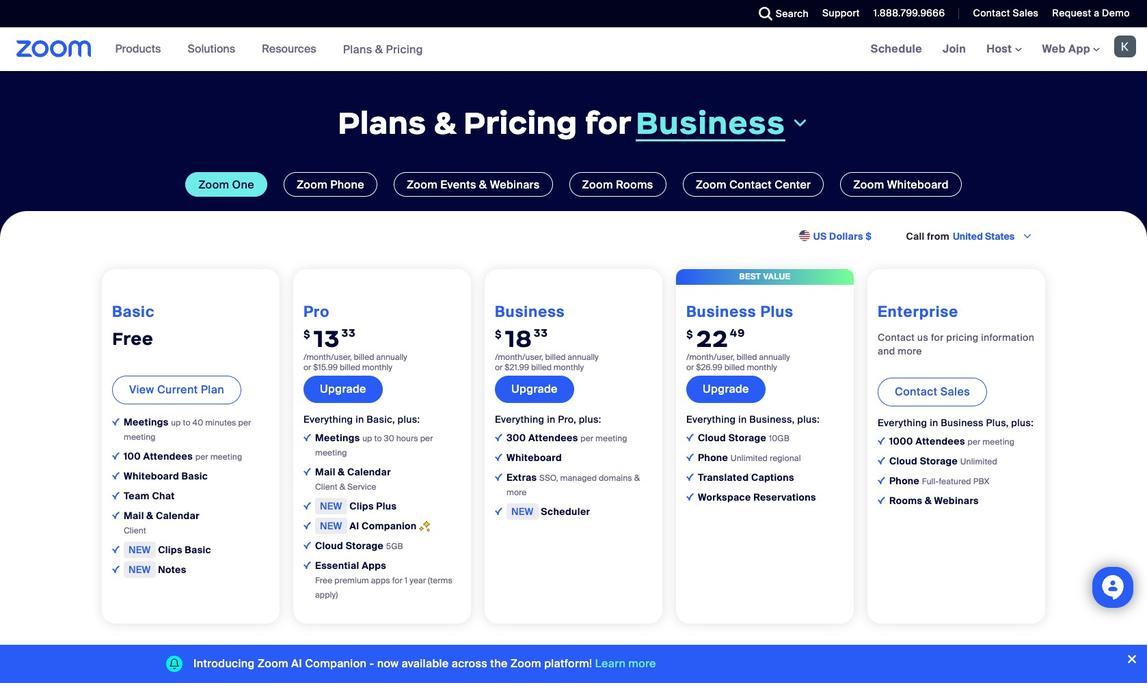 Task type: vqa. For each thing, say whether or not it's contained in the screenshot.


Task type: locate. For each thing, give the bounding box(es) containing it.
10gb
[[769, 433, 790, 444]]

1 horizontal spatial clips
[[350, 500, 374, 513]]

2 /month/user, from the left
[[495, 352, 543, 363]]

per up managed
[[581, 433, 594, 444]]

new for new clips plus
[[320, 500, 342, 513]]

0 horizontal spatial phone
[[330, 178, 364, 192]]

calendar inside mail & calendar client & service
[[347, 466, 391, 478]]

storage down everything in business, plus:
[[729, 432, 767, 444]]

zoom
[[198, 178, 229, 192], [297, 178, 328, 192], [407, 178, 438, 192], [582, 178, 613, 192], [696, 178, 727, 192], [854, 178, 884, 192], [258, 657, 289, 671], [511, 657, 542, 671]]

down image
[[791, 115, 810, 132]]

ok image left phone unlimited regional
[[687, 454, 694, 461]]

per right minutes
[[238, 418, 251, 429]]

attendees down everything in pro, plus:
[[529, 432, 578, 444]]

calendar down chat
[[156, 510, 200, 522]]

0 vertical spatial client
[[315, 482, 338, 493]]

3 monthly from the left
[[747, 362, 777, 373]]

phone
[[330, 178, 364, 192], [698, 452, 728, 464], [890, 475, 920, 487]]

1 vertical spatial plans
[[338, 103, 426, 143]]

a
[[1094, 7, 1100, 19]]

or
[[304, 362, 311, 373], [495, 362, 503, 373], [687, 362, 694, 373]]

ok image left mail & calendar client & service
[[304, 468, 311, 476]]

plus down the value
[[761, 302, 794, 322]]

meetings for attendees
[[124, 416, 171, 429]]

contact inside contact us for pricing information and more
[[878, 332, 915, 344]]

0 vertical spatial rooms
[[616, 178, 653, 192]]

ai
[[350, 520, 359, 532], [291, 657, 302, 671]]

monthly inside /month/user, billed annually or $15.99 billed monthly
[[362, 362, 392, 373]]

0 horizontal spatial for
[[392, 576, 403, 586]]

1 upgrade from the left
[[320, 382, 366, 396]]

1 horizontal spatial to
[[374, 433, 382, 444]]

sales up everything in business plus, plus: on the bottom right
[[941, 385, 970, 399]]

upgrade link for 13
[[304, 376, 383, 403]]

2 33 from the left
[[534, 327, 548, 340]]

client
[[315, 482, 338, 493], [124, 526, 146, 537]]

cloud for cloud storage unlimited
[[890, 455, 918, 467]]

in left pro,
[[547, 414, 556, 426]]

2 vertical spatial more
[[629, 657, 656, 671]]

0 vertical spatial plus
[[761, 302, 794, 322]]

web
[[1042, 42, 1066, 56]]

1 vertical spatial more
[[507, 487, 527, 498]]

plus: right plus,
[[1012, 417, 1034, 429]]

33 right "18"
[[534, 327, 548, 340]]

0 horizontal spatial free
[[112, 328, 153, 350]]

new for new ai companion
[[320, 520, 342, 532]]

pro $ 13 33
[[304, 302, 356, 354]]

view current plan link
[[112, 376, 241, 405]]

mail down team
[[124, 510, 144, 522]]

cloud for cloud storage 5gb
[[315, 540, 343, 552]]

33
[[342, 327, 356, 340], [534, 327, 548, 340]]

1 horizontal spatial upgrade
[[511, 382, 558, 396]]

upgrade
[[320, 382, 366, 396], [511, 382, 558, 396], [703, 382, 749, 396]]

1 horizontal spatial or
[[495, 362, 503, 373]]

plans
[[343, 42, 372, 56], [338, 103, 426, 143]]

0 vertical spatial pricing
[[386, 42, 423, 56]]

monthly for 22
[[747, 362, 777, 373]]

1 horizontal spatial cloud
[[698, 432, 726, 444]]

workspace
[[698, 491, 751, 504]]

/month/user, for 13
[[304, 352, 352, 363]]

upgrade down $26.99
[[703, 382, 749, 396]]

per inside '1000 attendees per meeting'
[[968, 437, 981, 448]]

everything for pro
[[304, 414, 353, 426]]

annually for 22
[[759, 352, 790, 363]]

client inside mail & calendar client
[[124, 526, 146, 537]]

meeting down plus,
[[983, 437, 1015, 448]]

0 horizontal spatial calendar
[[156, 510, 200, 522]]

hours
[[396, 433, 418, 444]]

meeting inside '1000 attendees per meeting'
[[983, 437, 1015, 448]]

zoom for zoom phone
[[297, 178, 328, 192]]

meetings down everything in basic, plus:
[[315, 432, 363, 444]]

meeting up mail & calendar client & service
[[315, 448, 347, 459]]

plus:
[[398, 414, 420, 426], [579, 414, 601, 426], [797, 414, 820, 426], [1012, 417, 1034, 429]]

per for 300 attendees
[[581, 433, 594, 444]]

1 vertical spatial plus
[[376, 500, 397, 513]]

in left basic,
[[356, 414, 364, 426]]

1 vertical spatial sales
[[941, 385, 970, 399]]

0 vertical spatial webinars
[[490, 178, 540, 192]]

view left add-
[[529, 665, 554, 679]]

upgrade down $15.99
[[320, 382, 366, 396]]

banner
[[0, 27, 1147, 72]]

pricing inside product information navigation
[[386, 42, 423, 56]]

2 vertical spatial whiteboard
[[124, 470, 179, 483]]

33 inside pro $ 13 33
[[342, 327, 356, 340]]

$21.99
[[505, 362, 529, 373]]

monthly inside "/month/user, billed annually or $26.99 billed monthly"
[[747, 362, 777, 373]]

free inside the basic free
[[112, 328, 153, 350]]

request
[[1053, 7, 1092, 19]]

clips down service
[[350, 500, 374, 513]]

2 vertical spatial phone
[[890, 475, 920, 487]]

up for attendees
[[171, 418, 181, 429]]

0 horizontal spatial contact sales
[[895, 385, 970, 399]]

2 or from the left
[[495, 362, 503, 373]]

resources button
[[262, 27, 323, 71]]

1 horizontal spatial meetings
[[315, 432, 363, 444]]

1 vertical spatial contact sales
[[895, 385, 970, 399]]

1 horizontal spatial upgrade link
[[495, 376, 574, 403]]

up inside up to 40 minutes per meeting
[[171, 418, 181, 429]]

apps
[[371, 576, 390, 586]]

1000
[[890, 435, 913, 448]]

zoom one
[[198, 178, 254, 192]]

for left 1
[[392, 576, 403, 586]]

or inside "/month/user, billed annually or $26.99 billed monthly"
[[687, 362, 694, 373]]

meeting up domains
[[596, 433, 627, 444]]

demo
[[1102, 7, 1130, 19]]

for inside contact us for pricing information and more
[[931, 332, 944, 344]]

2 horizontal spatial more
[[898, 345, 922, 358]]

zoom for zoom whiteboard
[[854, 178, 884, 192]]

or inside /month/user, billed annually or $21.99 billed monthly
[[495, 362, 503, 373]]

annually up business,
[[759, 352, 790, 363]]

1 vertical spatial free
[[315, 576, 333, 586]]

upgrade link down $26.99
[[687, 376, 766, 403]]

0 vertical spatial storage
[[729, 432, 767, 444]]

1 vertical spatial cloud
[[890, 455, 918, 467]]

to
[[183, 418, 191, 429], [374, 433, 382, 444]]

1 horizontal spatial whiteboard
[[507, 452, 562, 464]]

to left 30
[[374, 433, 382, 444]]

plus: up the hours
[[398, 414, 420, 426]]

pricing inside main content
[[464, 103, 578, 143]]

calendar
[[347, 466, 391, 478], [156, 510, 200, 522]]

product information navigation
[[105, 27, 433, 72]]

1 or from the left
[[304, 362, 311, 373]]

0 vertical spatial mail
[[315, 466, 336, 478]]

meeting down minutes
[[210, 452, 242, 463]]

storage for cloud storage 10gb
[[729, 432, 767, 444]]

apply)
[[315, 590, 338, 601]]

1 /month/user, from the left
[[304, 352, 352, 363]]

unlimited inside phone unlimited regional
[[731, 453, 768, 464]]

main content
[[0, 27, 1147, 684]]

0 horizontal spatial cloud
[[315, 540, 343, 552]]

business for business
[[636, 103, 786, 143]]

in for enterprise
[[930, 417, 939, 429]]

0 vertical spatial meetings
[[124, 416, 171, 429]]

2 vertical spatial storage
[[346, 540, 384, 552]]

0 horizontal spatial 33
[[342, 327, 356, 340]]

us
[[813, 231, 827, 243]]

ok image left the 300
[[495, 434, 503, 441]]

2 horizontal spatial attendees
[[916, 435, 965, 448]]

0 horizontal spatial plus
[[376, 500, 397, 513]]

client for mail & calendar client & service
[[315, 482, 338, 493]]

$ inside dropdown button
[[866, 231, 872, 243]]

33 inside business $ 18 33
[[534, 327, 548, 340]]

1 horizontal spatial storage
[[729, 432, 767, 444]]

annually right business $ 18 33
[[568, 352, 599, 363]]

storage for cloud storage unlimited
[[920, 455, 958, 467]]

meeting inside 100 attendees per meeting
[[210, 452, 242, 463]]

managed
[[560, 473, 597, 484]]

per inside 300 attendees per meeting
[[581, 433, 594, 444]]

everything up 1000
[[878, 417, 928, 429]]

$ inside pro $ 13 33
[[304, 328, 311, 341]]

value
[[764, 271, 791, 282]]

monthly
[[362, 362, 392, 373], [554, 362, 584, 373], [747, 362, 777, 373]]

plus: right business,
[[797, 414, 820, 426]]

new clips basic
[[129, 544, 211, 557]]

per down everything in business plus, plus: on the bottom right
[[968, 437, 981, 448]]

ok image
[[112, 418, 120, 426], [304, 434, 311, 441], [878, 437, 886, 445], [112, 453, 120, 460], [112, 472, 120, 480], [878, 477, 886, 485], [495, 508, 503, 515], [304, 522, 311, 530], [304, 562, 311, 569]]

minutes
[[205, 418, 236, 429]]

or left $21.99
[[495, 362, 503, 373]]

view inside view current plan link
[[129, 383, 154, 397]]

clips up notes
[[158, 544, 182, 557]]

1 horizontal spatial for
[[585, 103, 632, 143]]

0 horizontal spatial unlimited
[[731, 453, 768, 464]]

1 horizontal spatial unlimited
[[961, 457, 998, 467]]

plus: for everything in business, plus:
[[797, 414, 820, 426]]

2 horizontal spatial cloud
[[890, 455, 918, 467]]

whiteboard basic
[[124, 470, 208, 483]]

1 monthly from the left
[[362, 362, 392, 373]]

0 horizontal spatial client
[[124, 526, 146, 537]]

ok image left "extras" at the left of the page
[[495, 474, 503, 481]]

monthly inside /month/user, billed annually or $21.99 billed monthly
[[554, 362, 584, 373]]

monthly right $15.99
[[362, 362, 392, 373]]

0 vertical spatial up
[[171, 418, 181, 429]]

everything up the 300
[[495, 414, 545, 426]]

everything down $15.99
[[304, 414, 353, 426]]

meeting up 100
[[124, 432, 156, 443]]

-
[[370, 657, 374, 671]]

mail inside mail & calendar client & service
[[315, 466, 336, 478]]

3 /month/user, from the left
[[687, 352, 735, 363]]

new down new clips plus
[[320, 520, 342, 532]]

1 horizontal spatial phone
[[698, 452, 728, 464]]

plans for plans & pricing for
[[338, 103, 426, 143]]

in up '1000 attendees per meeting'
[[930, 417, 939, 429]]

contact us for pricing information and more
[[878, 332, 1035, 358]]

to for mail & calendar
[[374, 433, 382, 444]]

3 upgrade from the left
[[703, 382, 749, 396]]

ok image left team
[[112, 492, 120, 500]]

1 vertical spatial view
[[529, 665, 554, 679]]

plans for plans & pricing
[[343, 42, 372, 56]]

companion inside main content
[[362, 520, 417, 532]]

1 vertical spatial storage
[[920, 455, 958, 467]]

join
[[943, 42, 966, 56]]

$ left 22
[[687, 328, 694, 341]]

0 vertical spatial for
[[585, 103, 632, 143]]

annually for 18
[[568, 352, 599, 363]]

full-
[[922, 476, 939, 487]]

phone full-featured pbx
[[890, 475, 990, 487]]

ok image left cloud storage unlimited
[[878, 457, 886, 465]]

banner containing products
[[0, 27, 1147, 72]]

annually inside "/month/user, billed annually or $26.99 billed monthly"
[[759, 352, 790, 363]]

whiteboard up "extras" at the left of the page
[[507, 452, 562, 464]]

0 horizontal spatial sales
[[941, 385, 970, 399]]

cloud up essential
[[315, 540, 343, 552]]

2 vertical spatial for
[[392, 576, 403, 586]]

1 horizontal spatial /month/user,
[[495, 352, 543, 363]]

& inside mail & calendar client
[[147, 510, 153, 522]]

to inside up to 40 minutes per meeting
[[183, 418, 191, 429]]

to inside up to 30 hours per meeting
[[374, 433, 382, 444]]

available
[[402, 657, 449, 671]]

learn more link
[[595, 657, 656, 671]]

plan
[[201, 383, 224, 397]]

new down "extras" at the left of the page
[[511, 506, 534, 518]]

mail
[[315, 466, 336, 478], [124, 510, 144, 522]]

plans inside main content
[[338, 103, 426, 143]]

0 vertical spatial sales
[[1013, 7, 1039, 19]]

or inside /month/user, billed annually or $15.99 billed monthly
[[304, 362, 311, 373]]

2 horizontal spatial /month/user,
[[687, 352, 735, 363]]

new ai companion
[[320, 520, 419, 532]]

whiteboard up call
[[887, 178, 949, 192]]

0 horizontal spatial annually
[[376, 352, 407, 363]]

annually for 13
[[376, 352, 407, 363]]

0 horizontal spatial or
[[304, 362, 311, 373]]

$ right dollars
[[866, 231, 872, 243]]

for up zoom rooms
[[585, 103, 632, 143]]

or left $15.99
[[304, 362, 311, 373]]

1 vertical spatial pricing
[[464, 103, 578, 143]]

contact sales up everything in business plus, plus: on the bottom right
[[895, 385, 970, 399]]

enterprise
[[878, 302, 959, 322]]

0 vertical spatial companion
[[362, 520, 417, 532]]

upgrade link down $21.99
[[495, 376, 574, 403]]

meeting inside up to 40 minutes per meeting
[[124, 432, 156, 443]]

1 upgrade link from the left
[[304, 376, 383, 403]]

ok image left rooms & webinars
[[878, 497, 886, 504]]

33 right 13
[[342, 327, 356, 340]]

0 horizontal spatial upgrade
[[320, 382, 366, 396]]

sales up "host" "dropdown button"
[[1013, 7, 1039, 19]]

1 vertical spatial up
[[363, 433, 372, 444]]

up left 40
[[171, 418, 181, 429]]

1 vertical spatial phone
[[698, 452, 728, 464]]

client down team
[[124, 526, 146, 537]]

49
[[730, 327, 746, 340]]

plus up the new ai companion
[[376, 500, 397, 513]]

pro
[[304, 302, 330, 322]]

new up new notes at the left
[[129, 544, 151, 557]]

upgrade link
[[304, 376, 383, 403], [495, 376, 574, 403], [687, 376, 766, 403]]

0 horizontal spatial view
[[129, 383, 154, 397]]

search button
[[749, 0, 812, 27]]

/month/user, inside /month/user, billed annually or $15.99 billed monthly
[[304, 352, 352, 363]]

calendar up service
[[347, 466, 391, 478]]

/month/user, inside /month/user, billed annually or $21.99 billed monthly
[[495, 352, 543, 363]]

join link
[[933, 27, 977, 71]]

annually inside /month/user, billed annually or $21.99 billed monthly
[[568, 352, 599, 363]]

view for view add-ons
[[529, 665, 554, 679]]

to left 40
[[183, 418, 191, 429]]

1 33 from the left
[[342, 327, 356, 340]]

1 horizontal spatial rooms
[[890, 495, 923, 507]]

attendees up cloud storage unlimited
[[916, 435, 965, 448]]

dollars
[[829, 231, 863, 243]]

0 vertical spatial view
[[129, 383, 154, 397]]

0 vertical spatial contact sales
[[973, 7, 1039, 19]]

team chat
[[124, 490, 175, 502]]

$ left 13
[[304, 328, 311, 341]]

in up "cloud storage 10gb"
[[739, 414, 747, 426]]

2 upgrade link from the left
[[495, 376, 574, 403]]

0 horizontal spatial rooms
[[616, 178, 653, 192]]

up inside up to 30 hours per meeting
[[363, 433, 372, 444]]

1 horizontal spatial monthly
[[554, 362, 584, 373]]

1 horizontal spatial 33
[[534, 327, 548, 340]]

domains
[[599, 473, 632, 484]]

introducing zoom ai companion - now available across the zoom platform! learn more
[[194, 657, 656, 671]]

upgrade link down $15.99
[[304, 376, 383, 403]]

view
[[129, 383, 154, 397], [529, 665, 554, 679]]

monthly for 13
[[362, 362, 392, 373]]

or for 13
[[304, 362, 311, 373]]

up for &
[[363, 433, 372, 444]]

information
[[981, 332, 1035, 344]]

2 horizontal spatial whiteboard
[[887, 178, 949, 192]]

across
[[452, 657, 488, 671]]

plans inside product information navigation
[[343, 42, 372, 56]]

2 horizontal spatial upgrade link
[[687, 376, 766, 403]]

rooms inside the 'tabs of zoom services' tab list
[[616, 178, 653, 192]]

calendar inside mail & calendar client
[[156, 510, 200, 522]]

storage down the new ai companion
[[346, 540, 384, 552]]

contact left center
[[730, 178, 772, 192]]

/month/user, inside "/month/user, billed annually or $26.99 billed monthly"
[[687, 352, 735, 363]]

companion
[[362, 520, 417, 532], [305, 657, 367, 671]]

0 vertical spatial free
[[112, 328, 153, 350]]

business for business plus $ 22 49
[[687, 302, 757, 322]]

webinars right events
[[490, 178, 540, 192]]

monthly right $21.99
[[554, 362, 584, 373]]

3 annually from the left
[[759, 352, 790, 363]]

1 vertical spatial ai
[[291, 657, 302, 671]]

sso,
[[539, 473, 558, 484]]

1 horizontal spatial more
[[629, 657, 656, 671]]

3 or from the left
[[687, 362, 694, 373]]

call from
[[906, 231, 950, 243]]

business inside business plus $ 22 49
[[687, 302, 757, 322]]

1 annually from the left
[[376, 352, 407, 363]]

clips for basic
[[158, 544, 182, 557]]

contact up and
[[878, 332, 915, 344]]

new down mail & calendar client & service
[[320, 500, 342, 513]]

up down everything in basic, plus:
[[363, 433, 372, 444]]

plus: right pro,
[[579, 414, 601, 426]]

webinars
[[490, 178, 540, 192], [934, 495, 979, 507]]

2 annually from the left
[[568, 352, 599, 363]]

0 horizontal spatial more
[[507, 487, 527, 498]]

2 horizontal spatial or
[[687, 362, 694, 373]]

1 vertical spatial whiteboard
[[507, 452, 562, 464]]

/month/user, billed annually or $21.99 billed monthly
[[495, 352, 599, 373]]

1 horizontal spatial view
[[529, 665, 554, 679]]

1 horizontal spatial ai
[[350, 520, 359, 532]]

300
[[507, 432, 526, 444]]

webinars inside the 'tabs of zoom services' tab list
[[490, 178, 540, 192]]

2 monthly from the left
[[554, 362, 584, 373]]

more down the us
[[898, 345, 922, 358]]

storage up phone full-featured pbx
[[920, 455, 958, 467]]

2 horizontal spatial storage
[[920, 455, 958, 467]]

1 horizontal spatial up
[[363, 433, 372, 444]]

30
[[384, 433, 394, 444]]

unlimited up pbx
[[961, 457, 998, 467]]

sales inside main content
[[941, 385, 970, 399]]

0 horizontal spatial to
[[183, 418, 191, 429]]

meetings navigation
[[861, 27, 1147, 72]]

chat
[[152, 490, 175, 502]]

1 horizontal spatial plus
[[761, 302, 794, 322]]

monthly down business plus $ 22 49
[[747, 362, 777, 373]]

contact sales up "host" "dropdown button"
[[973, 7, 1039, 19]]

meeting for 1000 attendees
[[983, 437, 1015, 448]]

us
[[918, 332, 929, 344]]

1 vertical spatial calendar
[[156, 510, 200, 522]]

2 horizontal spatial for
[[931, 332, 944, 344]]

free up apply)
[[315, 576, 333, 586]]

per
[[238, 418, 251, 429], [420, 433, 433, 444], [581, 433, 594, 444], [968, 437, 981, 448], [195, 452, 208, 463]]

1 horizontal spatial contact sales
[[973, 7, 1039, 19]]

0 horizontal spatial whiteboard
[[124, 470, 179, 483]]

companion up 5gb
[[362, 520, 417, 532]]

0 horizontal spatial monthly
[[362, 362, 392, 373]]

0 horizontal spatial pricing
[[386, 42, 423, 56]]

to for 100 attendees
[[183, 418, 191, 429]]

current
[[157, 383, 198, 397]]

calendar for mail & calendar client & service
[[347, 466, 391, 478]]

in for pro
[[356, 414, 364, 426]]

0 vertical spatial calendar
[[347, 466, 391, 478]]

for right the us
[[931, 332, 944, 344]]

ok image
[[495, 434, 503, 441], [687, 434, 694, 441], [495, 454, 503, 461], [687, 454, 694, 461], [878, 457, 886, 465], [304, 468, 311, 476], [495, 474, 503, 481], [687, 474, 694, 481], [112, 492, 120, 500], [687, 493, 694, 501], [878, 497, 886, 504], [304, 502, 311, 510], [112, 512, 120, 520], [304, 542, 311, 550], [112, 546, 120, 554], [112, 566, 120, 574]]

meetings up 100
[[124, 416, 171, 429]]

0 vertical spatial more
[[898, 345, 922, 358]]

everything in business plus, plus:
[[878, 417, 1034, 429]]

client inside mail & calendar client & service
[[315, 482, 338, 493]]

view left current
[[129, 383, 154, 397]]

more
[[898, 345, 922, 358], [507, 487, 527, 498], [629, 657, 656, 671]]

meeting inside 300 attendees per meeting
[[596, 433, 627, 444]]

whiteboard up team chat
[[124, 470, 179, 483]]

mail inside mail & calendar client
[[124, 510, 144, 522]]

2 horizontal spatial phone
[[890, 475, 920, 487]]

rooms
[[616, 178, 653, 192], [890, 495, 923, 507]]

unlimited up translated captions
[[731, 453, 768, 464]]

more down "extras" at the left of the page
[[507, 487, 527, 498]]

reservations
[[754, 491, 816, 504]]

0 horizontal spatial mail
[[124, 510, 144, 522]]

per inside 100 attendees per meeting
[[195, 452, 208, 463]]

0 horizontal spatial clips
[[158, 544, 182, 557]]

2 upgrade from the left
[[511, 382, 558, 396]]

0 horizontal spatial webinars
[[490, 178, 540, 192]]

ok image left new notes at the left
[[112, 566, 120, 574]]

center
[[775, 178, 811, 192]]

new left notes
[[129, 564, 151, 576]]

annually inside /month/user, billed annually or $15.99 billed monthly
[[376, 352, 407, 363]]

1 vertical spatial rooms
[[890, 495, 923, 507]]

everything for enterprise
[[878, 417, 928, 429]]

phone for phone full-featured pbx
[[890, 475, 920, 487]]

support link
[[812, 0, 864, 27], [823, 7, 860, 19]]

everything in pro, plus:
[[495, 414, 601, 426]]



Task type: describe. For each thing, give the bounding box(es) containing it.
products
[[115, 42, 161, 56]]

meeting for 100 attendees
[[210, 452, 242, 463]]

everything up "cloud storage 10gb"
[[687, 414, 736, 426]]

translated captions
[[698, 472, 795, 484]]

ok image left workspace
[[687, 493, 694, 501]]

main content containing business
[[0, 27, 1147, 684]]

scheduler
[[541, 506, 590, 518]]

monthly for 18
[[554, 362, 584, 373]]

introducing
[[194, 657, 255, 671]]

apps
[[362, 560, 386, 572]]

plans & pricing
[[343, 42, 423, 56]]

1 vertical spatial basic
[[182, 470, 208, 483]]

search
[[776, 8, 809, 20]]

view for view current plan
[[129, 383, 154, 397]]

host
[[987, 42, 1015, 56]]

new clips plus
[[320, 500, 397, 513]]

ok image left translated
[[687, 474, 694, 481]]

per inside up to 30 hours per meeting
[[420, 433, 433, 444]]

/month/user, for 22
[[687, 352, 735, 363]]

or for 18
[[495, 362, 503, 373]]

everything for business
[[495, 414, 545, 426]]

unlimited inside cloud storage unlimited
[[961, 457, 998, 467]]

per for 100 attendees
[[195, 452, 208, 463]]

essential apps free premium apps for 1 year (terms apply)
[[315, 560, 453, 601]]

1.888.799.9666
[[874, 7, 945, 19]]

per for 1000 attendees
[[968, 437, 981, 448]]

or for 22
[[687, 362, 694, 373]]

(terms
[[428, 576, 453, 586]]

year
[[410, 576, 426, 586]]

whiteboard inside the 'tabs of zoom services' tab list
[[887, 178, 949, 192]]

meetings for &
[[315, 432, 363, 444]]

ok image down everything in pro, plus:
[[495, 454, 503, 461]]

zoom logo image
[[16, 40, 91, 57]]

& inside product information navigation
[[375, 42, 383, 56]]

business for business $ 18 33
[[495, 302, 565, 322]]

basic free
[[112, 302, 155, 350]]

5gb
[[386, 541, 403, 552]]

call
[[906, 231, 925, 243]]

/month/user, billed annually or $26.99 billed monthly
[[687, 352, 790, 373]]

host button
[[987, 42, 1022, 56]]

ai inside main content
[[350, 520, 359, 532]]

new for new clips basic
[[129, 544, 151, 557]]

& inside the 'tabs of zoom services' tab list
[[479, 178, 487, 192]]

cloud storage unlimited
[[890, 455, 998, 467]]

zoom whiteboard
[[854, 178, 949, 192]]

zoom phone
[[297, 178, 364, 192]]

learn
[[595, 657, 626, 671]]

clips for plus
[[350, 500, 374, 513]]

mail for mail & calendar client & service
[[315, 466, 336, 478]]

new scheduler
[[511, 506, 590, 518]]

13
[[314, 324, 340, 354]]

meeting for 300 attendees
[[596, 433, 627, 444]]

now
[[377, 657, 399, 671]]

meeting inside up to 30 hours per meeting
[[315, 448, 347, 459]]

attendees for business
[[529, 432, 578, 444]]

1 vertical spatial companion
[[305, 657, 367, 671]]

notes
[[158, 564, 186, 576]]

view add-ons
[[529, 665, 605, 679]]

upgrade for 18
[[511, 382, 558, 396]]

client for mail & calendar client
[[124, 526, 146, 537]]

us dollars $ button
[[813, 230, 872, 244]]

more inside the sso, managed domains & more
[[507, 487, 527, 498]]

phone inside the 'tabs of zoom services' tab list
[[330, 178, 364, 192]]

captions
[[752, 472, 795, 484]]

zoom for zoom rooms
[[582, 178, 613, 192]]

0 horizontal spatial ai
[[291, 657, 302, 671]]

1 horizontal spatial sales
[[1013, 7, 1039, 19]]

phone for phone unlimited regional
[[698, 452, 728, 464]]

extras
[[507, 472, 539, 484]]

contact up everything in business plus, plus: on the bottom right
[[895, 385, 938, 399]]

attendees for enterprise
[[916, 435, 965, 448]]

$ inside business plus $ 22 49
[[687, 328, 694, 341]]

mail for mail & calendar client
[[124, 510, 144, 522]]

whiteboard for whiteboard basic
[[124, 470, 179, 483]]

contact up host
[[973, 7, 1010, 19]]

& inside the sso, managed domains & more
[[634, 473, 640, 484]]

the
[[490, 657, 508, 671]]

new for new scheduler
[[511, 506, 534, 518]]

0 horizontal spatial attendees
[[143, 451, 193, 463]]

upgrade link for 18
[[495, 376, 574, 403]]

plus: for everything in basic, plus:
[[398, 414, 420, 426]]

resources
[[262, 42, 316, 56]]

free inside the essential apps free premium apps for 1 year (terms apply)
[[315, 576, 333, 586]]

business button
[[636, 103, 810, 143]]

up to 40 minutes per meeting
[[124, 418, 251, 443]]

whiteboard for whiteboard
[[507, 452, 562, 464]]

ok image left mail & calendar client
[[112, 512, 120, 520]]

0 vertical spatial basic
[[112, 302, 155, 322]]

upgrade for 13
[[320, 382, 366, 396]]

ok image left new clips basic at left bottom
[[112, 546, 120, 554]]

basic,
[[367, 414, 395, 426]]

essential
[[315, 560, 359, 572]]

solutions button
[[188, 27, 241, 71]]

ok image left new clips plus
[[304, 502, 311, 510]]

/month/user, billed annually or $15.99 billed monthly
[[304, 352, 407, 373]]

up to 30 hours per meeting
[[315, 433, 433, 459]]

100 attendees per meeting
[[124, 451, 242, 463]]

business plus $ 22 49
[[687, 302, 794, 354]]

and
[[878, 345, 896, 358]]

pricing for plans & pricing for
[[464, 103, 578, 143]]

contact inside the 'tabs of zoom services' tab list
[[730, 178, 772, 192]]

team
[[124, 490, 150, 502]]

pricing for plans & pricing
[[386, 42, 423, 56]]

zoom events & webinars
[[407, 178, 540, 192]]

1
[[405, 576, 408, 586]]

everything in business, plus:
[[687, 414, 820, 426]]

rooms & webinars
[[890, 495, 979, 507]]

ok image left "cloud storage 10gb"
[[687, 434, 694, 441]]

zoom for zoom contact center
[[696, 178, 727, 192]]

show options image
[[1022, 231, 1033, 242]]

profile picture image
[[1115, 36, 1136, 57]]

workspace reservations
[[698, 491, 816, 504]]

premium
[[335, 576, 369, 586]]

per inside up to 40 minutes per meeting
[[238, 418, 251, 429]]

schedule
[[871, 42, 922, 56]]

33 for 18
[[534, 327, 548, 340]]

33 for 13
[[342, 327, 356, 340]]

storage for cloud storage 5gb
[[346, 540, 384, 552]]

contact sales inside main content
[[895, 385, 970, 399]]

/month/user, for 18
[[495, 352, 543, 363]]

cloud for cloud storage 10gb
[[698, 432, 726, 444]]

ons
[[583, 665, 602, 679]]

cloud storage 5gb
[[315, 540, 403, 552]]

phone unlimited regional
[[698, 452, 801, 464]]

in for business
[[547, 414, 556, 426]]

18
[[505, 324, 532, 354]]

tabs of zoom services tab list
[[21, 172, 1127, 197]]

us dollars $
[[813, 231, 872, 243]]

new notes
[[129, 564, 186, 576]]

app
[[1069, 42, 1091, 56]]

request a demo
[[1053, 7, 1130, 19]]

zoom for zoom events & webinars
[[407, 178, 438, 192]]

plus: for everything in pro, plus:
[[579, 414, 601, 426]]

cloud storage 10gb
[[698, 432, 790, 444]]

schedule link
[[861, 27, 933, 71]]

plus,
[[986, 417, 1009, 429]]

pbx
[[974, 476, 990, 487]]

zoom for zoom one
[[198, 178, 229, 192]]

more inside contact us for pricing information and more
[[898, 345, 922, 358]]

support
[[823, 7, 860, 19]]

1 vertical spatial webinars
[[934, 495, 979, 507]]

zoom contact center
[[696, 178, 811, 192]]

plans & pricing for
[[338, 103, 632, 143]]

2 vertical spatial basic
[[185, 544, 211, 557]]

calendar for mail & calendar client
[[156, 510, 200, 522]]

$ inside business $ 18 33
[[495, 328, 502, 341]]

new for new notes
[[129, 564, 151, 576]]

plus inside business plus $ 22 49
[[761, 302, 794, 322]]

3 upgrade link from the left
[[687, 376, 766, 403]]

products button
[[115, 27, 167, 71]]

1000 attendees per meeting
[[890, 435, 1015, 448]]

for inside the essential apps free premium apps for 1 year (terms apply)
[[392, 576, 403, 586]]

pro,
[[558, 414, 576, 426]]

add-
[[557, 665, 583, 679]]

$26.99
[[696, 362, 723, 373]]

sso, managed domains & more
[[507, 473, 640, 498]]

Country/Region text field
[[952, 230, 1022, 243]]

ok image left cloud storage 5gb
[[304, 542, 311, 550]]

web app
[[1042, 42, 1091, 56]]

service
[[348, 482, 377, 493]]



